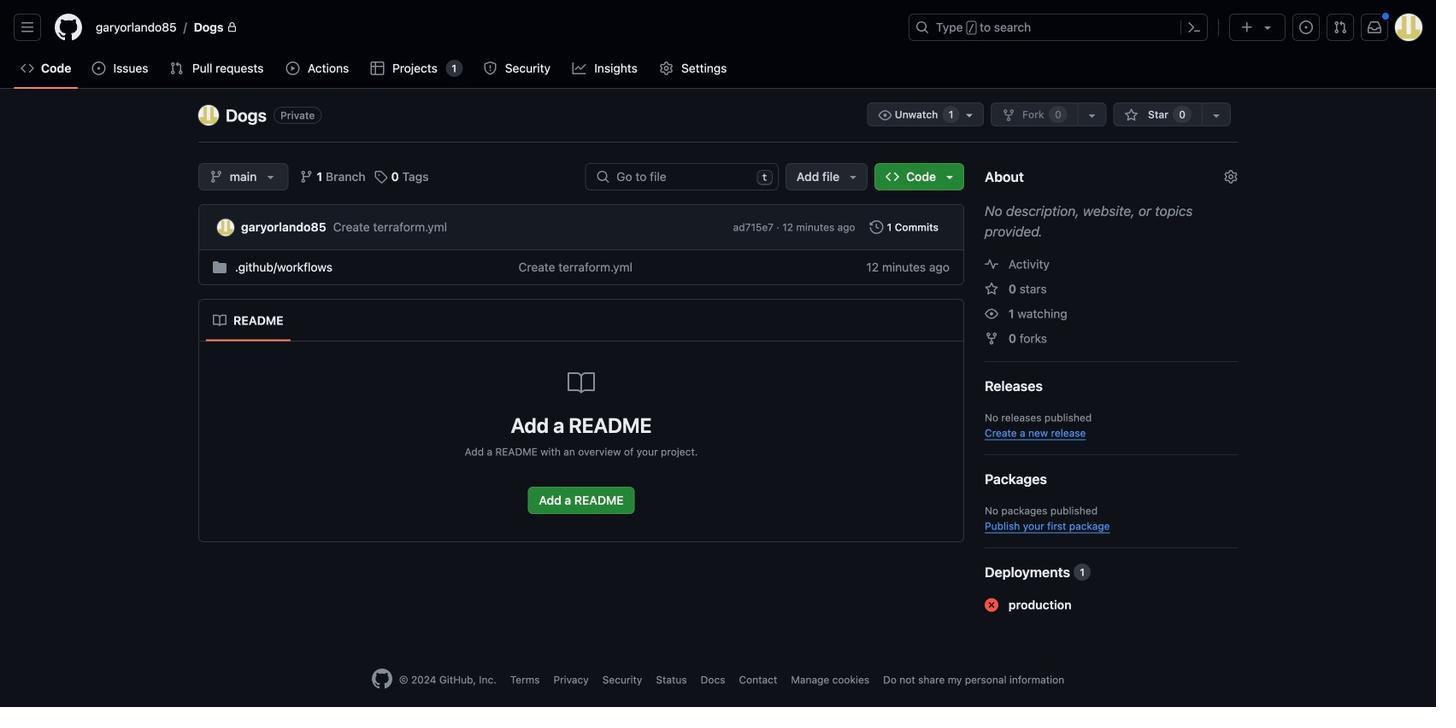 Task type: vqa. For each thing, say whether or not it's contained in the screenshot.
command palette image
yes



Task type: describe. For each thing, give the bounding box(es) containing it.
git branch image
[[209, 170, 223, 184]]

see your forks of this repository image
[[1086, 109, 1099, 122]]

0 users starred this repository element
[[1173, 106, 1192, 123]]

git pull request image for the bottommost the issue opened image
[[170, 62, 184, 75]]

owner avatar image
[[198, 105, 219, 126]]

history image
[[870, 221, 884, 234]]

0 vertical spatial star image
[[1125, 109, 1139, 122]]

1 horizontal spatial triangle down image
[[1261, 21, 1275, 34]]

eye image
[[985, 307, 999, 321]]

Go to file text field
[[617, 164, 750, 190]]

0 vertical spatial repo forked image
[[1002, 109, 1016, 122]]

command palette image
[[1188, 21, 1201, 34]]

pulse image
[[985, 258, 999, 271]]

2 triangle down image from the left
[[943, 170, 957, 184]]

search image
[[596, 170, 610, 184]]

x circle fill image
[[985, 599, 999, 613]]

0 horizontal spatial homepage image
[[55, 14, 82, 41]]

1 vertical spatial issue opened image
[[92, 62, 106, 75]]

1 triangle down image from the left
[[847, 170, 860, 184]]

code image
[[886, 170, 900, 184]]

edit repository metadata image
[[1224, 170, 1238, 184]]

code image
[[21, 62, 34, 75]]



Task type: locate. For each thing, give the bounding box(es) containing it.
1 horizontal spatial issue opened image
[[1300, 21, 1313, 34]]

shield image
[[483, 62, 497, 75]]

eye image
[[878, 109, 892, 122]]

directory image
[[213, 261, 227, 274]]

1 horizontal spatial star image
[[1125, 109, 1139, 122]]

1 vertical spatial repo forked image
[[985, 332, 999, 346]]

notifications image
[[1368, 21, 1382, 34]]

0 horizontal spatial repo forked image
[[985, 332, 999, 346]]

triangle down image
[[1261, 21, 1275, 34], [264, 170, 277, 184]]

1 horizontal spatial triangle down image
[[943, 170, 957, 184]]

git pull request image
[[1334, 21, 1347, 34], [170, 62, 184, 75]]

1 horizontal spatial homepage image
[[372, 669, 392, 690]]

0 horizontal spatial git pull request image
[[170, 62, 184, 75]]

0 horizontal spatial star image
[[985, 283, 999, 296]]

triangle down image right code icon
[[943, 170, 957, 184]]

add this repository to a list image
[[1210, 109, 1223, 122]]

0 horizontal spatial triangle down image
[[847, 170, 860, 184]]

1 vertical spatial homepage image
[[372, 669, 392, 690]]

1 vertical spatial star image
[[985, 283, 999, 296]]

lock image
[[227, 22, 237, 32]]

1 horizontal spatial git pull request image
[[1334, 21, 1347, 34]]

star image right see your forks of this repository icon
[[1125, 109, 1139, 122]]

issue opened image right code image at left
[[92, 62, 106, 75]]

0 horizontal spatial issue opened image
[[92, 62, 106, 75]]

0 vertical spatial triangle down image
[[1261, 21, 1275, 34]]

git pull request image for the top the issue opened image
[[1334, 21, 1347, 34]]

repo forked image
[[1002, 109, 1016, 122], [985, 332, 999, 346]]

garyorlando85 image
[[217, 219, 234, 237]]

gear image
[[660, 62, 673, 75]]

star image
[[1125, 109, 1139, 122], [985, 283, 999, 296]]

star image down pulse image
[[985, 283, 999, 296]]

repo forked image left see your forks of this repository icon
[[1002, 109, 1016, 122]]

1 horizontal spatial repo forked image
[[1002, 109, 1016, 122]]

issue opened image right plus image
[[1300, 21, 1313, 34]]

repo forked image down eye icon
[[985, 332, 999, 346]]

1 vertical spatial triangle down image
[[264, 170, 277, 184]]

triangle down image left code icon
[[847, 170, 860, 184]]

homepage image
[[55, 14, 82, 41], [372, 669, 392, 690]]

0 vertical spatial issue opened image
[[1300, 21, 1313, 34]]

triangle down image right plus image
[[1261, 21, 1275, 34]]

1 vertical spatial git pull request image
[[170, 62, 184, 75]]

0 vertical spatial git pull request image
[[1334, 21, 1347, 34]]

list
[[89, 14, 899, 41]]

0 vertical spatial homepage image
[[55, 14, 82, 41]]

table image
[[371, 62, 384, 75]]

tag image
[[374, 170, 388, 184]]

graph image
[[573, 62, 586, 75]]

triangle down image left git branch image
[[264, 170, 277, 184]]

0 horizontal spatial triangle down image
[[264, 170, 277, 184]]

issue opened image
[[1300, 21, 1313, 34], [92, 62, 106, 75]]

play image
[[286, 62, 300, 75]]

book image
[[213, 314, 227, 328]]

triangle down image
[[847, 170, 860, 184], [943, 170, 957, 184]]

git branch image
[[300, 170, 313, 184]]

plus image
[[1241, 21, 1254, 34]]



